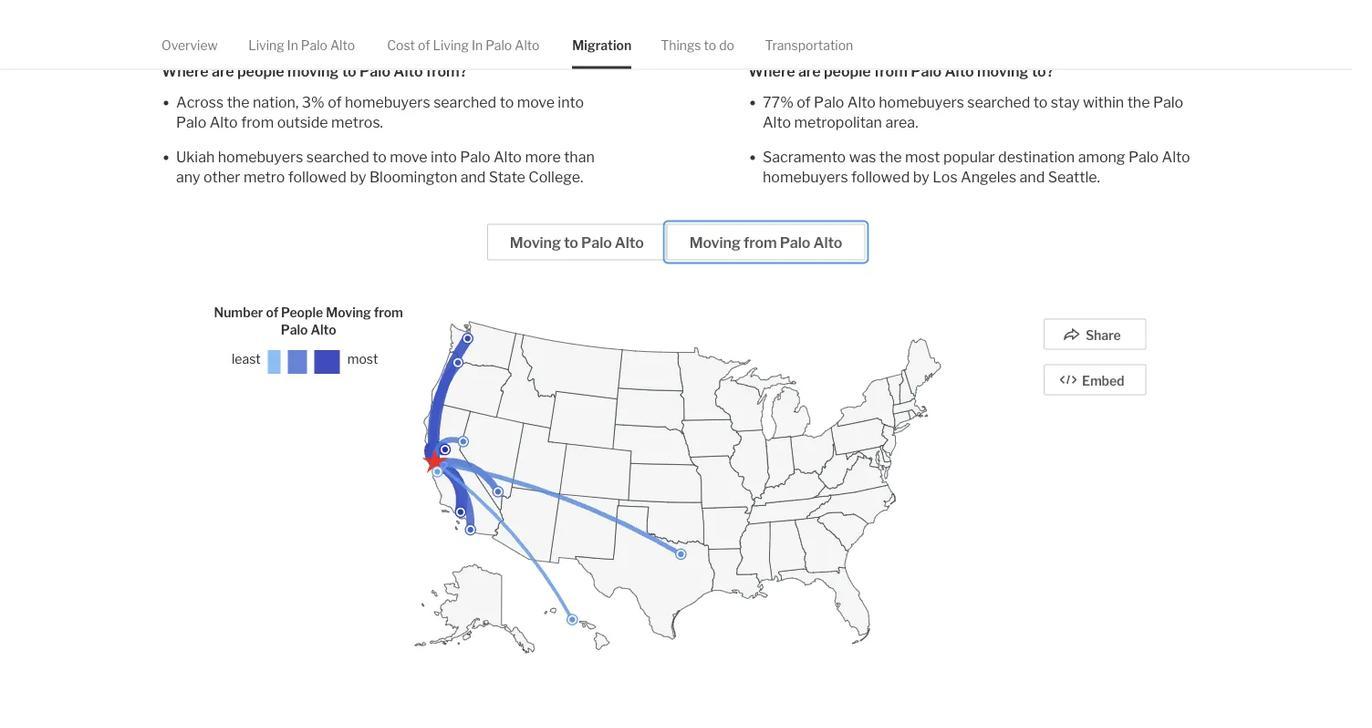 Task type: describe. For each thing, give the bounding box(es) containing it.
homebuyers inside 'sacramento was the most popular destination among palo alto homebuyers followed by los angeles and seattle .'
[[763, 169, 848, 186]]

from?
[[426, 63, 467, 81]]

0 horizontal spatial searched
[[306, 149, 370, 166]]

2 moving from the left
[[977, 63, 1029, 81]]

more than any other metro followed by
[[176, 149, 595, 186]]

are for across
[[212, 63, 234, 81]]

was
[[849, 149, 876, 166]]

of right the 77
[[797, 94, 811, 112]]

metros.
[[331, 114, 383, 132]]

palo inside the number of people moving from palo alto
[[281, 323, 308, 339]]

across
[[176, 94, 224, 112]]

angeles
[[961, 169, 1017, 186]]

2 horizontal spatial the
[[1128, 94, 1150, 112]]

by inside 'sacramento was the most popular destination among palo alto homebuyers followed by los angeles and seattle .'
[[913, 169, 930, 186]]

to left stay
[[1034, 94, 1048, 112]]

in inside the living in palo alto link
[[287, 37, 298, 53]]

moving to palo alto
[[510, 234, 644, 252]]

number
[[214, 306, 263, 321]]

cost of living in palo alto
[[387, 37, 540, 53]]

metro
[[244, 169, 285, 186]]

77
[[763, 94, 780, 112]]

other
[[204, 169, 240, 186]]

area.
[[886, 114, 918, 132]]

people for moving
[[237, 63, 284, 81]]

move inside across the nation, 3 % of homebuyers searched to move into palo alto from outside metros.
[[517, 94, 555, 112]]

do
[[719, 37, 735, 53]]

palo inside palo alto
[[1153, 94, 1184, 112]]

metropolitan
[[794, 114, 882, 132]]

overview
[[162, 37, 218, 53]]

moving inside the number of people moving from palo alto
[[326, 306, 371, 321]]

where are people from palo alto moving to?
[[748, 63, 1054, 81]]

3
[[302, 94, 311, 112]]

than
[[564, 149, 595, 166]]

2 living from the left
[[433, 37, 469, 53]]

of inside across the nation, 3 % of homebuyers searched to move into palo alto from outside metros.
[[328, 94, 342, 112]]

migration link
[[572, 22, 632, 69]]

of inside the number of people moving from palo alto
[[266, 306, 279, 321]]

where are people moving to palo alto from?
[[162, 63, 467, 81]]

people for from
[[824, 63, 871, 81]]

palo alto
[[763, 94, 1184, 132]]

popular
[[944, 149, 995, 166]]

embed
[[1082, 374, 1125, 389]]

cost of living in palo alto link
[[387, 22, 540, 69]]

alto inside the living in palo alto link
[[330, 37, 355, 53]]

stay
[[1051, 94, 1080, 112]]

among
[[1078, 149, 1126, 166]]

. inside 'sacramento was the most popular destination among palo alto homebuyers followed by los angeles and seattle .'
[[1097, 169, 1100, 186]]

palo inside 'sacramento was the most popular destination among palo alto homebuyers followed by los angeles and seattle .'
[[1129, 149, 1159, 166]]

the inside 'sacramento was the most popular destination among palo alto homebuyers followed by los angeles and seattle .'
[[880, 149, 902, 166]]

followed inside 'more than any other metro followed by'
[[288, 169, 347, 186]]

across the nation, 3 % of homebuyers searched to move into palo alto from outside metros.
[[176, 94, 584, 132]]

ukiah
[[176, 149, 215, 166]]

bloomington
[[369, 169, 457, 186]]

bloomington and state college .
[[369, 169, 583, 186]]

in inside cost of living in palo alto link
[[472, 37, 483, 53]]

alto inside the number of people moving from palo alto
[[311, 323, 336, 339]]

to left do
[[704, 37, 717, 53]]

embed button
[[1044, 365, 1147, 396]]

homebuyers inside across the nation, 3 % of homebuyers searched to move into palo alto from outside metros.
[[345, 94, 430, 112]]

people
[[281, 306, 323, 321]]

share
[[1086, 328, 1121, 343]]

1 moving from the left
[[287, 63, 339, 81]]

alto inside 'sacramento was the most popular destination among palo alto homebuyers followed by los angeles and seattle .'
[[1162, 149, 1191, 166]]

from inside the number of people moving from palo alto
[[374, 306, 403, 321]]



Task type: locate. For each thing, give the bounding box(es) containing it.
0 horizontal spatial move
[[390, 149, 428, 166]]

things to do link
[[661, 22, 735, 69]]

move
[[517, 94, 555, 112], [390, 149, 428, 166]]

1 and from the left
[[461, 169, 486, 186]]

% up sacramento
[[780, 94, 794, 112]]

migration
[[572, 37, 632, 53]]

1 horizontal spatial most
[[905, 149, 940, 166]]

1 in from the left
[[287, 37, 298, 53]]

followed inside 'sacramento was the most popular destination among palo alto homebuyers followed by los angeles and seattle .'
[[851, 169, 910, 186]]

are
[[212, 63, 234, 81], [798, 63, 821, 81]]

where for 77
[[748, 63, 795, 81]]

1 horizontal spatial by
[[913, 169, 930, 186]]

2 by from the left
[[913, 169, 930, 186]]

to up across the nation, 3 % of homebuyers searched to move into palo alto from outside metros.
[[342, 63, 357, 81]]

where
[[162, 63, 209, 81], [748, 63, 795, 81]]

moving left to?
[[977, 63, 1029, 81]]

sacramento was the most popular destination among palo alto homebuyers followed by los angeles and seattle .
[[763, 149, 1191, 186]]

people up the nation,
[[237, 63, 284, 81]]

of right cost at the top
[[418, 37, 430, 53]]

0 vertical spatial most
[[905, 149, 940, 166]]

1 % from the left
[[311, 94, 325, 112]]

things
[[661, 37, 701, 53]]

where down overview at the left of the page
[[162, 63, 209, 81]]

1 horizontal spatial into
[[558, 94, 584, 112]]

followed down was
[[851, 169, 910, 186]]

most up los
[[905, 149, 940, 166]]

people
[[237, 63, 284, 81], [824, 63, 871, 81]]

searched up popular
[[968, 94, 1031, 112]]

where up the 77
[[748, 63, 795, 81]]

. down among
[[1097, 169, 1100, 186]]

1 where from the left
[[162, 63, 209, 81]]

to
[[704, 37, 717, 53], [342, 63, 357, 81], [500, 94, 514, 112], [1034, 94, 1048, 112], [373, 149, 387, 166], [564, 234, 578, 252]]

1 by from the left
[[350, 169, 366, 186]]

by down ukiah homebuyers searched to move into palo alto
[[350, 169, 366, 186]]

1 horizontal spatial in
[[472, 37, 483, 53]]

college
[[529, 169, 580, 186]]

to?
[[1032, 63, 1054, 81]]

0 horizontal spatial moving
[[287, 63, 339, 81]]

% up outside
[[311, 94, 325, 112]]

homebuyers up area.
[[879, 94, 965, 112]]

alto inside palo alto
[[763, 114, 791, 132]]

in right cost at the top
[[472, 37, 483, 53]]

the right was
[[880, 149, 902, 166]]

0 horizontal spatial %
[[311, 94, 325, 112]]

of inside cost of living in palo alto link
[[418, 37, 430, 53]]

0 vertical spatial move
[[517, 94, 555, 112]]

0 vertical spatial into
[[558, 94, 584, 112]]

0 horizontal spatial people
[[237, 63, 284, 81]]

in up where are people moving to palo alto from?
[[287, 37, 298, 53]]

0 horizontal spatial most
[[347, 352, 378, 367]]

moving for moving to
[[510, 234, 561, 252]]

living up where are people moving to palo alto from?
[[248, 37, 284, 53]]

by
[[350, 169, 366, 186], [913, 169, 930, 186]]

moving for moving from
[[690, 234, 741, 252]]

searched inside across the nation, 3 % of homebuyers searched to move into palo alto from outside metros.
[[434, 94, 497, 112]]

0 horizontal spatial followed
[[288, 169, 347, 186]]

and
[[461, 169, 486, 186], [1020, 169, 1045, 186]]

of right 3
[[328, 94, 342, 112]]

from
[[874, 63, 908, 81], [241, 114, 274, 132], [744, 234, 777, 252], [374, 306, 403, 321]]

alto inside cost of living in palo alto link
[[515, 37, 540, 53]]

1 are from the left
[[212, 63, 234, 81]]

the left the nation,
[[227, 94, 250, 112]]

most down the number of people moving from palo alto
[[347, 352, 378, 367]]

outside
[[277, 114, 328, 132]]

of
[[418, 37, 430, 53], [328, 94, 342, 112], [797, 94, 811, 112], [266, 306, 279, 321]]

destination
[[998, 149, 1075, 166]]

share button
[[1044, 319, 1147, 350]]

0 horizontal spatial in
[[287, 37, 298, 53]]

2 . from the left
[[1097, 169, 1100, 186]]

to inside across the nation, 3 % of homebuyers searched to move into palo alto from outside metros.
[[500, 94, 514, 112]]

1 horizontal spatial moving
[[510, 234, 561, 252]]

1 people from the left
[[237, 63, 284, 81]]

in
[[287, 37, 298, 53], [472, 37, 483, 53]]

. down than
[[580, 169, 583, 186]]

nation,
[[253, 94, 299, 112]]

1 horizontal spatial followed
[[851, 169, 910, 186]]

moving down the living in palo alto
[[287, 63, 339, 81]]

1 living from the left
[[248, 37, 284, 53]]

and inside 'sacramento was the most popular destination among palo alto homebuyers followed by los angeles and seattle .'
[[1020, 169, 1045, 186]]

searched
[[434, 94, 497, 112], [968, 94, 1031, 112], [306, 149, 370, 166]]

% inside across the nation, 3 % of homebuyers searched to move into palo alto from outside metros.
[[311, 94, 325, 112]]

1 horizontal spatial %
[[780, 94, 794, 112]]

things to do
[[661, 37, 735, 53]]

0 horizontal spatial and
[[461, 169, 486, 186]]

0 horizontal spatial .
[[580, 169, 583, 186]]

homebuyers down sacramento
[[763, 169, 848, 186]]

alto inside across the nation, 3 % of homebuyers searched to move into palo alto from outside metros.
[[210, 114, 238, 132]]

searched down from?
[[434, 94, 497, 112]]

any
[[176, 169, 200, 186]]

0 horizontal spatial living
[[248, 37, 284, 53]]

1 horizontal spatial the
[[880, 149, 902, 166]]

into
[[558, 94, 584, 112], [431, 149, 457, 166]]

1 horizontal spatial people
[[824, 63, 871, 81]]

the
[[227, 94, 250, 112], [1128, 94, 1150, 112], [880, 149, 902, 166]]

followed
[[288, 169, 347, 186], [851, 169, 910, 186]]

most
[[905, 149, 940, 166], [347, 352, 378, 367]]

into up bloomington
[[431, 149, 457, 166]]

by left los
[[913, 169, 930, 186]]

2 horizontal spatial searched
[[968, 94, 1031, 112]]

palo inside across the nation, 3 % of homebuyers searched to move into palo alto from outside metros.
[[176, 114, 206, 132]]

palo
[[301, 37, 328, 53], [486, 37, 512, 53], [360, 63, 391, 81], [911, 63, 942, 81], [814, 94, 844, 112], [1153, 94, 1184, 112], [176, 114, 206, 132], [460, 149, 490, 166], [1129, 149, 1159, 166], [581, 234, 612, 252], [780, 234, 811, 252], [281, 323, 308, 339]]

into up than
[[558, 94, 584, 112]]

overview link
[[162, 22, 218, 69]]

2 and from the left
[[1020, 169, 1045, 186]]

1 horizontal spatial .
[[1097, 169, 1100, 186]]

1 horizontal spatial searched
[[434, 94, 497, 112]]

living in palo alto
[[248, 37, 355, 53]]

the inside across the nation, 3 % of homebuyers searched to move into palo alto from outside metros.
[[227, 94, 250, 112]]

most inside 'sacramento was the most popular destination among palo alto homebuyers followed by los angeles and seattle .'
[[905, 149, 940, 166]]

1 vertical spatial most
[[347, 352, 378, 367]]

from inside across the nation, 3 % of homebuyers searched to move into palo alto from outside metros.
[[241, 114, 274, 132]]

1 horizontal spatial and
[[1020, 169, 1045, 186]]

living in palo alto link
[[248, 22, 355, 69]]

1 horizontal spatial where
[[748, 63, 795, 81]]

0 horizontal spatial into
[[431, 149, 457, 166]]

1 followed from the left
[[288, 169, 347, 186]]

2 horizontal spatial moving
[[690, 234, 741, 252]]

into inside across the nation, 3 % of homebuyers searched to move into palo alto from outside metros.
[[558, 94, 584, 112]]

move up bloomington
[[390, 149, 428, 166]]

moving from palo alto
[[690, 234, 843, 252]]

are up across
[[212, 63, 234, 81]]

seattle
[[1048, 169, 1097, 186]]

by inside 'more than any other metro followed by'
[[350, 169, 366, 186]]

are for metropolitan area.
[[798, 63, 821, 81]]

within
[[1083, 94, 1124, 112]]

moving
[[510, 234, 561, 252], [690, 234, 741, 252], [326, 306, 371, 321]]

to down college on the top of the page
[[564, 234, 578, 252]]

2 followed from the left
[[851, 169, 910, 186]]

0 horizontal spatial are
[[212, 63, 234, 81]]

alto
[[330, 37, 355, 53], [515, 37, 540, 53], [394, 63, 423, 81], [945, 63, 974, 81], [848, 94, 876, 112], [210, 114, 238, 132], [763, 114, 791, 132], [494, 149, 522, 166], [1162, 149, 1191, 166], [615, 234, 644, 252], [813, 234, 843, 252], [311, 323, 336, 339]]

0 horizontal spatial where
[[162, 63, 209, 81]]

2 people from the left
[[824, 63, 871, 81]]

the right the within
[[1128, 94, 1150, 112]]

1 . from the left
[[580, 169, 583, 186]]

of left people
[[266, 306, 279, 321]]

where for across the nation,
[[162, 63, 209, 81]]

1 horizontal spatial are
[[798, 63, 821, 81]]

los
[[933, 169, 958, 186]]

searched down metros.
[[306, 149, 370, 166]]

1 horizontal spatial living
[[433, 37, 469, 53]]

ukiah homebuyers searched to move into palo alto
[[176, 149, 522, 166]]

metropolitan area.
[[791, 114, 918, 132]]

least
[[232, 352, 261, 367]]

2 in from the left
[[472, 37, 483, 53]]

living
[[248, 37, 284, 53], [433, 37, 469, 53]]

number of people moving from palo alto
[[214, 306, 403, 339]]

followed down ukiah homebuyers searched to move into palo alto
[[288, 169, 347, 186]]

people down transportation
[[824, 63, 871, 81]]

%
[[311, 94, 325, 112], [780, 94, 794, 112]]

living up from?
[[433, 37, 469, 53]]

transportation
[[765, 37, 853, 53]]

0 horizontal spatial the
[[227, 94, 250, 112]]

sacramento
[[763, 149, 846, 166]]

and down the destination
[[1020, 169, 1045, 186]]

77 % of palo alto homebuyers searched to stay within the
[[763, 94, 1153, 112]]

homebuyers up metros.
[[345, 94, 430, 112]]

2 are from the left
[[798, 63, 821, 81]]

transportation link
[[765, 22, 853, 69]]

0 horizontal spatial moving
[[326, 306, 371, 321]]

1 vertical spatial into
[[431, 149, 457, 166]]

1 vertical spatial move
[[390, 149, 428, 166]]

to down cost of living in palo alto link
[[500, 94, 514, 112]]

and left state
[[461, 169, 486, 186]]

1 horizontal spatial moving
[[977, 63, 1029, 81]]

cost
[[387, 37, 415, 53]]

2 % from the left
[[780, 94, 794, 112]]

1 horizontal spatial move
[[517, 94, 555, 112]]

moving
[[287, 63, 339, 81], [977, 63, 1029, 81]]

more
[[525, 149, 561, 166]]

homebuyers up metro
[[218, 149, 303, 166]]

.
[[580, 169, 583, 186], [1097, 169, 1100, 186]]

move up more
[[517, 94, 555, 112]]

to up bloomington
[[373, 149, 387, 166]]

homebuyers
[[345, 94, 430, 112], [879, 94, 965, 112], [218, 149, 303, 166], [763, 169, 848, 186]]

state
[[489, 169, 526, 186]]

2 where from the left
[[748, 63, 795, 81]]

0 horizontal spatial by
[[350, 169, 366, 186]]

are down transportation
[[798, 63, 821, 81]]



Task type: vqa. For each thing, say whether or not it's contained in the screenshot.
of in the Number of People Moving from Palo Alto
yes



